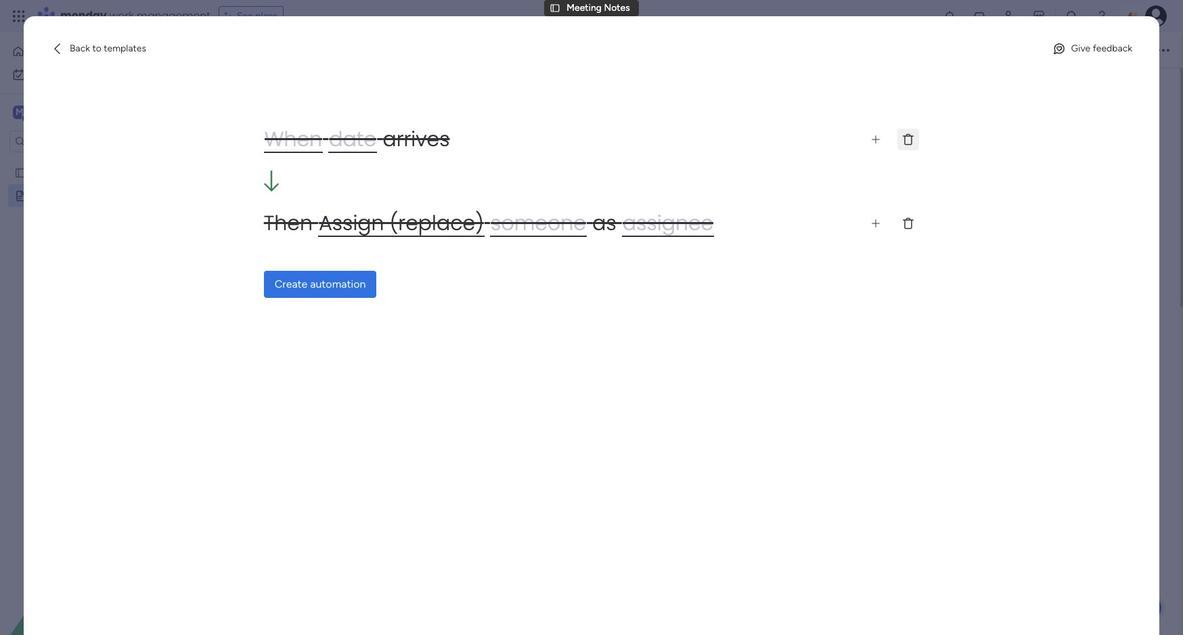 Task type: describe. For each thing, give the bounding box(es) containing it.
date arrives
[[329, 125, 450, 154]]

update feed image
[[973, 9, 987, 23]]

someone as assignee
[[491, 209, 714, 238]]

lottie animation element
[[0, 498, 173, 635]]

assign
[[319, 209, 384, 238]]

as
[[593, 209, 617, 238]]

see plans button
[[219, 6, 284, 26]]

back to templates button
[[45, 38, 152, 60]]

meeting notes inside field
[[416, 116, 591, 150]]

workspace image
[[13, 105, 26, 120]]

give feedback button
[[1047, 38, 1138, 60]]

give feedback
[[1072, 43, 1133, 54]]

monday
[[60, 8, 107, 24]]

meeting notes inside list box
[[32, 190, 95, 201]]

notifications image
[[943, 9, 957, 23]]

give feedback link
[[1047, 38, 1138, 60]]

when
[[265, 125, 322, 154]]

2 2 image from the top
[[449, 528, 453, 532]]

v2 ellipsis image
[[1158, 41, 1170, 59]]

notes inside meeting notes field
[[521, 116, 591, 150]]

3 2 image from the top
[[449, 584, 453, 588]]

meeting inside list box
[[32, 190, 67, 201]]

lottie animation image
[[0, 498, 173, 635]]

public board image
[[14, 166, 27, 179]]

create automation button
[[264, 271, 377, 298]]

someone
[[491, 209, 586, 238]]

date
[[329, 125, 377, 154]]

automation
[[310, 278, 366, 291]]

work
[[109, 8, 134, 24]]

then
[[264, 209, 313, 238]]

back
[[70, 43, 90, 54]]

then assign (replace)
[[264, 209, 484, 238]]

feedback
[[1094, 43, 1133, 54]]



Task type: locate. For each thing, give the bounding box(es) containing it.
search everything image
[[1066, 9, 1079, 23]]

back to templates
[[70, 43, 146, 54]]

help image
[[1096, 9, 1109, 23]]

workspace
[[58, 106, 111, 119]]

2 vertical spatial 2 image
[[449, 584, 453, 588]]

share button
[[1089, 39, 1145, 61]]

assignee
[[623, 209, 714, 238]]

to
[[92, 43, 101, 54]]

home option
[[8, 41, 165, 62]]

templates
[[104, 43, 146, 54]]

1 vertical spatial 2 image
[[449, 488, 453, 492]]

invite members image
[[1003, 9, 1017, 23]]

3 2 image from the top
[[449, 563, 453, 568]]

monday work management
[[60, 8, 210, 24]]

meeting notes list box
[[0, 158, 173, 390]]

option
[[0, 160, 173, 163]]

give
[[1072, 43, 1091, 54]]

meeting inside field
[[416, 116, 516, 150]]

management
[[137, 8, 210, 24]]

home
[[30, 45, 56, 57]]

monday marketplace image
[[1033, 9, 1046, 23]]

m
[[16, 106, 24, 118]]

kendall parks image
[[1146, 5, 1168, 27]]

create automation
[[275, 278, 366, 291]]

share
[[1114, 44, 1138, 55]]

2 image
[[449, 467, 453, 471], [449, 488, 453, 492], [449, 563, 453, 568]]

select product image
[[12, 9, 26, 23]]

plans
[[255, 10, 278, 22]]

0 vertical spatial 2 image
[[449, 447, 453, 451]]

2 image
[[449, 447, 453, 451], [449, 528, 453, 532], [449, 584, 453, 588]]

(replace)
[[390, 209, 484, 238]]

2 2 image from the top
[[449, 488, 453, 492]]

workspace selection element
[[13, 104, 113, 122]]

create
[[275, 278, 308, 291]]

meeting
[[567, 2, 602, 13], [416, 116, 516, 150], [32, 190, 67, 201], [417, 221, 498, 247]]

1 2 image from the top
[[449, 467, 453, 471]]

0 vertical spatial 2 image
[[449, 467, 453, 471]]

Meeting Notes field
[[412, 116, 595, 151]]

home link
[[8, 41, 165, 62]]

2 vertical spatial 2 image
[[449, 563, 453, 568]]

main
[[31, 106, 55, 119]]

arrives
[[383, 125, 450, 154]]

1 2 image from the top
[[449, 447, 453, 451]]

see plans
[[237, 10, 278, 22]]

notes
[[604, 2, 630, 13], [521, 116, 591, 150], [69, 190, 95, 201], [503, 221, 563, 247]]

main workspace
[[31, 106, 111, 119]]

notes inside meeting notes list box
[[69, 190, 95, 201]]

meeting notes
[[567, 2, 630, 13], [416, 116, 591, 150], [32, 190, 95, 201], [417, 221, 563, 247]]

public board image
[[14, 189, 27, 202]]

see
[[237, 10, 253, 22]]

1 vertical spatial 2 image
[[449, 528, 453, 532]]



Task type: vqa. For each thing, say whether or not it's contained in the screenshot.
first n from the right
no



